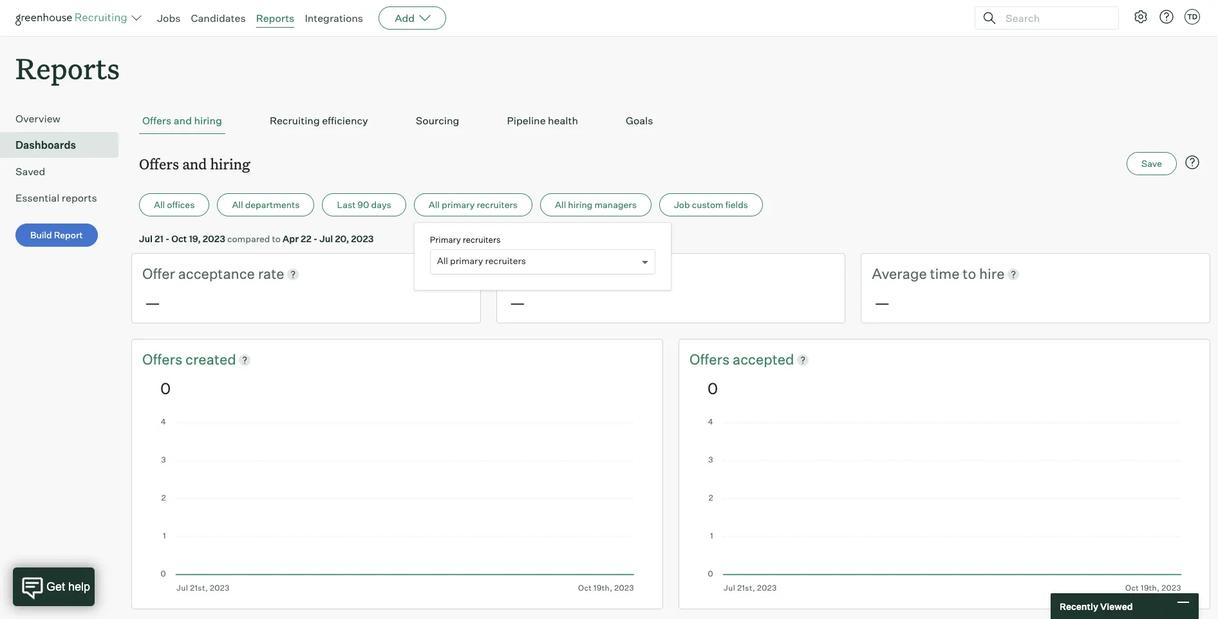 Task type: describe. For each thing, give the bounding box(es) containing it.
job
[[675, 199, 690, 210]]

1 jul from the left
[[139, 233, 153, 244]]

1 vertical spatial and
[[182, 154, 207, 173]]

candidates
[[191, 12, 246, 24]]

report
[[54, 229, 83, 240]]

recruiting
[[270, 114, 320, 127]]

accepted
[[733, 350, 795, 368]]

essential
[[15, 191, 59, 204]]

21
[[155, 233, 164, 244]]

essential reports link
[[15, 190, 113, 206]]

2 jul from the left
[[320, 233, 333, 244]]

build report button
[[15, 224, 98, 247]]

2 vertical spatial recruiters
[[485, 255, 526, 266]]

greenhouse recruiting image
[[15, 10, 131, 26]]

1 horizontal spatial reports
[[256, 12, 295, 24]]

fields
[[726, 199, 749, 210]]

90
[[358, 199, 370, 210]]

offers link for created
[[142, 350, 186, 370]]

to for hire
[[963, 265, 977, 282]]

all departments
[[232, 199, 300, 210]]

compared
[[227, 233, 270, 244]]

all for all primary recruiters button
[[429, 199, 440, 210]]

overview
[[15, 112, 60, 125]]

average time to for hire
[[873, 265, 980, 282]]

0 horizontal spatial reports
[[15, 49, 120, 87]]

integrations link
[[305, 12, 363, 24]]

jobs
[[157, 12, 181, 24]]

offers and hiring button
[[139, 108, 225, 134]]

accepted link
[[733, 350, 795, 370]]

saved
[[15, 165, 45, 178]]

offers and hiring inside button
[[142, 114, 222, 127]]

1 — from the left
[[145, 293, 160, 312]]

integrations
[[305, 12, 363, 24]]

goals button
[[623, 108, 657, 134]]

candidates link
[[191, 12, 246, 24]]

to for fill
[[598, 265, 612, 282]]

all hiring managers button
[[541, 193, 652, 217]]

job custom fields
[[675, 199, 749, 210]]

offices
[[167, 199, 195, 210]]

jobs link
[[157, 12, 181, 24]]

average for hire
[[873, 265, 928, 282]]

managers
[[595, 199, 637, 210]]

0 horizontal spatial to
[[272, 233, 281, 244]]

configure image
[[1134, 9, 1149, 24]]

all hiring managers
[[555, 199, 637, 210]]

recently
[[1060, 601, 1099, 612]]

primary recruiters
[[430, 235, 501, 245]]

jul 21 - oct 19, 2023 compared to apr 22 - jul 20, 2023
[[139, 233, 374, 244]]

primary
[[430, 235, 461, 245]]

apr
[[283, 233, 299, 244]]

tab list containing offers and hiring
[[139, 108, 1204, 134]]

all departments button
[[217, 193, 315, 217]]

reports
[[62, 191, 97, 204]]

last 90 days
[[337, 199, 392, 210]]

pipeline
[[507, 114, 546, 127]]

1 vertical spatial primary
[[450, 255, 483, 266]]

td button
[[1185, 9, 1201, 24]]

essential reports
[[15, 191, 97, 204]]

goals
[[626, 114, 654, 127]]

1 vertical spatial recruiters
[[463, 235, 501, 245]]

offer acceptance
[[142, 265, 258, 282]]

td
[[1188, 12, 1198, 21]]

td button
[[1183, 6, 1204, 27]]

efficiency
[[322, 114, 368, 127]]

pipeline health
[[507, 114, 579, 127]]

all offices button
[[139, 193, 210, 217]]

add
[[395, 12, 415, 24]]



Task type: vqa. For each thing, say whether or not it's contained in the screenshot.
time related to fill
yes



Task type: locate. For each thing, give the bounding box(es) containing it.
all primary recruiters
[[429, 199, 518, 210], [437, 255, 526, 266]]

2023
[[203, 233, 225, 244], [351, 233, 374, 244]]

offers inside button
[[142, 114, 172, 127]]

overview link
[[15, 111, 113, 126]]

1 average from the left
[[507, 265, 562, 282]]

faq image
[[1185, 155, 1201, 170]]

1 horizontal spatial to
[[598, 265, 612, 282]]

reports link
[[256, 12, 295, 24]]

xychart image
[[160, 419, 635, 593], [708, 419, 1182, 593]]

2 vertical spatial hiring
[[568, 199, 593, 210]]

build report
[[30, 229, 83, 240]]

all inside button
[[232, 199, 243, 210]]

created link
[[186, 350, 236, 370]]

to left fill
[[598, 265, 612, 282]]

reports
[[256, 12, 295, 24], [15, 49, 120, 87]]

2 horizontal spatial —
[[875, 293, 891, 312]]

time left hire
[[931, 265, 960, 282]]

recruiting efficiency
[[270, 114, 368, 127]]

save button
[[1128, 152, 1178, 175]]

— for fill
[[510, 293, 526, 312]]

1 average time to from the left
[[507, 265, 615, 282]]

average time to for fill
[[507, 265, 615, 282]]

1 horizontal spatial 2023
[[351, 233, 374, 244]]

created
[[186, 350, 236, 368]]

viewed
[[1101, 601, 1134, 612]]

20,
[[335, 233, 349, 244]]

hiring
[[194, 114, 222, 127], [210, 154, 250, 173], [568, 199, 593, 210]]

recruiters down all primary recruiters button
[[463, 235, 501, 245]]

19,
[[189, 233, 201, 244]]

offers and hiring
[[142, 114, 222, 127], [139, 154, 250, 173]]

1 horizontal spatial average time to
[[873, 265, 980, 282]]

2 offers link from the left
[[690, 350, 733, 370]]

1 horizontal spatial jul
[[320, 233, 333, 244]]

primary up primary recruiters
[[442, 199, 475, 210]]

jul
[[139, 233, 153, 244], [320, 233, 333, 244]]

last 90 days button
[[322, 193, 406, 217]]

22
[[301, 233, 312, 244]]

0 horizontal spatial xychart image
[[160, 419, 635, 593]]

sourcing button
[[413, 108, 463, 134]]

2023 right 19,
[[203, 233, 225, 244]]

all down primary
[[437, 255, 448, 266]]

1 horizontal spatial time
[[931, 265, 960, 282]]

1 horizontal spatial 0
[[708, 379, 719, 398]]

saved link
[[15, 164, 113, 179]]

- right 22
[[314, 233, 318, 244]]

0 horizontal spatial average time to
[[507, 265, 615, 282]]

0 horizontal spatial offers link
[[142, 350, 186, 370]]

0 for accepted
[[708, 379, 719, 398]]

all left managers
[[555, 199, 567, 210]]

all primary recruiters down primary recruiters
[[437, 255, 526, 266]]

time left fill
[[566, 265, 595, 282]]

1 horizontal spatial -
[[314, 233, 318, 244]]

time for hire
[[931, 265, 960, 282]]

offer
[[142, 265, 175, 282]]

2 time from the left
[[931, 265, 960, 282]]

-
[[166, 233, 170, 244], [314, 233, 318, 244]]

sourcing
[[416, 114, 460, 127]]

recruiters inside button
[[477, 199, 518, 210]]

oct
[[172, 233, 187, 244]]

reports right candidates
[[256, 12, 295, 24]]

0 vertical spatial primary
[[442, 199, 475, 210]]

2 average from the left
[[873, 265, 928, 282]]

1 horizontal spatial offers link
[[690, 350, 733, 370]]

to left hire
[[963, 265, 977, 282]]

last
[[337, 199, 356, 210]]

1 2023 from the left
[[203, 233, 225, 244]]

rate
[[258, 265, 285, 282]]

Search text field
[[1003, 9, 1108, 27]]

1 vertical spatial offers and hiring
[[139, 154, 250, 173]]

2 0 from the left
[[708, 379, 719, 398]]

all left departments
[[232, 199, 243, 210]]

and
[[174, 114, 192, 127], [182, 154, 207, 173]]

average
[[507, 265, 562, 282], [873, 265, 928, 282]]

all primary recruiters button
[[414, 193, 533, 217]]

0 horizontal spatial average
[[507, 265, 562, 282]]

0
[[160, 379, 171, 398], [708, 379, 719, 398]]

1 horizontal spatial xychart image
[[708, 419, 1182, 593]]

0 vertical spatial reports
[[256, 12, 295, 24]]

0 for created
[[160, 379, 171, 398]]

all offices
[[154, 199, 195, 210]]

1 vertical spatial reports
[[15, 49, 120, 87]]

—
[[145, 293, 160, 312], [510, 293, 526, 312], [875, 293, 891, 312]]

2 horizontal spatial to
[[963, 265, 977, 282]]

custom
[[692, 199, 724, 210]]

to left apr
[[272, 233, 281, 244]]

0 vertical spatial all primary recruiters
[[429, 199, 518, 210]]

offers
[[142, 114, 172, 127], [139, 154, 179, 173], [142, 350, 186, 368], [690, 350, 733, 368]]

departments
[[245, 199, 300, 210]]

jul left the 21
[[139, 233, 153, 244]]

recruiters
[[477, 199, 518, 210], [463, 235, 501, 245], [485, 255, 526, 266]]

offers link
[[142, 350, 186, 370], [690, 350, 733, 370]]

0 vertical spatial and
[[174, 114, 192, 127]]

1 offers link from the left
[[142, 350, 186, 370]]

job custom fields button
[[660, 193, 764, 217]]

recruiters up primary recruiters
[[477, 199, 518, 210]]

hiring inside all hiring managers button
[[568, 199, 593, 210]]

2 — from the left
[[510, 293, 526, 312]]

recently viewed
[[1060, 601, 1134, 612]]

0 vertical spatial hiring
[[194, 114, 222, 127]]

all left offices
[[154, 199, 165, 210]]

primary down primary recruiters
[[450, 255, 483, 266]]

— for hire
[[875, 293, 891, 312]]

acceptance
[[178, 265, 255, 282]]

add button
[[379, 6, 447, 30]]

all primary recruiters up primary recruiters
[[429, 199, 518, 210]]

2 - from the left
[[314, 233, 318, 244]]

tab list
[[139, 108, 1204, 134]]

offers link for accepted
[[690, 350, 733, 370]]

to
[[272, 233, 281, 244], [598, 265, 612, 282], [963, 265, 977, 282]]

fill
[[615, 265, 630, 282]]

recruiters down primary recruiters
[[485, 255, 526, 266]]

2 average time to from the left
[[873, 265, 980, 282]]

hiring inside offers and hiring button
[[194, 114, 222, 127]]

save
[[1142, 158, 1163, 169]]

0 horizontal spatial jul
[[139, 233, 153, 244]]

2 xychart image from the left
[[708, 419, 1182, 593]]

average time to
[[507, 265, 615, 282], [873, 265, 980, 282]]

primary inside button
[[442, 199, 475, 210]]

0 horizontal spatial -
[[166, 233, 170, 244]]

1 vertical spatial hiring
[[210, 154, 250, 173]]

reports down greenhouse recruiting image
[[15, 49, 120, 87]]

jul left 20,
[[320, 233, 333, 244]]

1 xychart image from the left
[[160, 419, 635, 593]]

time for fill
[[566, 265, 595, 282]]

1 vertical spatial all primary recruiters
[[437, 255, 526, 266]]

1 0 from the left
[[160, 379, 171, 398]]

0 vertical spatial recruiters
[[477, 199, 518, 210]]

all for all offices button
[[154, 199, 165, 210]]

all for all hiring managers button
[[555, 199, 567, 210]]

2023 right 20,
[[351, 233, 374, 244]]

all for all departments button
[[232, 199, 243, 210]]

pipeline health button
[[504, 108, 582, 134]]

all
[[154, 199, 165, 210], [232, 199, 243, 210], [429, 199, 440, 210], [555, 199, 567, 210], [437, 255, 448, 266]]

build
[[30, 229, 52, 240]]

recruiting efficiency button
[[267, 108, 372, 134]]

1 - from the left
[[166, 233, 170, 244]]

average for fill
[[507, 265, 562, 282]]

0 horizontal spatial time
[[566, 265, 595, 282]]

all primary recruiters inside button
[[429, 199, 518, 210]]

dashboards
[[15, 139, 76, 152]]

xychart image for accepted
[[708, 419, 1182, 593]]

health
[[548, 114, 579, 127]]

and inside button
[[174, 114, 192, 127]]

3 — from the left
[[875, 293, 891, 312]]

0 horizontal spatial —
[[145, 293, 160, 312]]

0 vertical spatial offers and hiring
[[142, 114, 222, 127]]

1 horizontal spatial average
[[873, 265, 928, 282]]

0 horizontal spatial 0
[[160, 379, 171, 398]]

0 horizontal spatial 2023
[[203, 233, 225, 244]]

xychart image for created
[[160, 419, 635, 593]]

- right the 21
[[166, 233, 170, 244]]

hire
[[980, 265, 1005, 282]]

1 horizontal spatial —
[[510, 293, 526, 312]]

days
[[371, 199, 392, 210]]

all up primary
[[429, 199, 440, 210]]

dashboards link
[[15, 137, 113, 153]]

2 2023 from the left
[[351, 233, 374, 244]]

1 time from the left
[[566, 265, 595, 282]]



